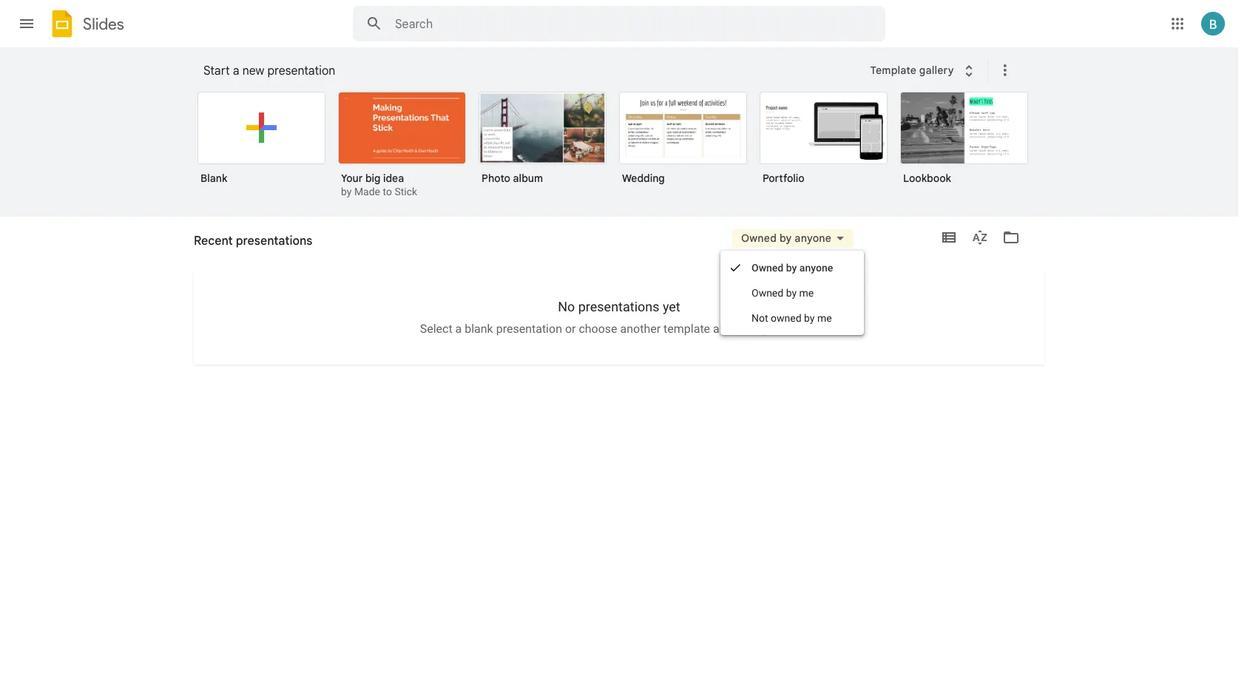 Task type: vqa. For each thing, say whether or not it's contained in the screenshot.
list box
yes



Task type: describe. For each thing, give the bounding box(es) containing it.
no presentations yet region
[[194, 299, 1045, 336]]

photo album
[[482, 172, 543, 185]]

start a new presentation heading
[[203, 47, 861, 95]]

anyone inside "popup button"
[[795, 232, 832, 245]]

0 horizontal spatial me
[[799, 287, 814, 299]]

to inside no presentations yet select a blank presentation or choose another template above to get started
[[748, 322, 758, 336]]

made to stick link
[[354, 186, 417, 198]]

a inside no presentations yet select a blank presentation or choose another template above to get started
[[455, 322, 462, 336]]

started
[[781, 322, 819, 336]]

made
[[354, 186, 380, 198]]

presentations inside heading
[[236, 234, 313, 249]]

or
[[565, 322, 576, 336]]

menu containing owned by anyone
[[721, 251, 864, 335]]

blank
[[201, 172, 227, 185]]

gallery
[[920, 63, 954, 77]]

template gallery button
[[861, 57, 988, 84]]

big
[[365, 172, 381, 185]]

2 recent from the top
[[194, 240, 228, 253]]

idea
[[383, 172, 404, 185]]

template
[[870, 63, 917, 77]]

your big idea option
[[338, 92, 466, 200]]

search image
[[360, 9, 389, 38]]

slides link
[[47, 9, 124, 41]]

your big idea by made to stick
[[341, 172, 417, 198]]

owned by me
[[752, 287, 814, 299]]

1 horizontal spatial me
[[818, 312, 832, 324]]

owned inside "popup button"
[[741, 232, 777, 245]]

portfolio
[[763, 172, 805, 185]]

not
[[752, 312, 768, 324]]

stick
[[395, 186, 417, 198]]

2 vertical spatial owned
[[752, 287, 784, 299]]

photo album option
[[479, 92, 607, 195]]

main menu image
[[18, 15, 36, 33]]

select
[[420, 322, 453, 336]]

portfolio option
[[760, 92, 888, 195]]

presentation inside no presentations yet select a blank presentation or choose another template above to get started
[[496, 322, 562, 336]]

list box containing blank
[[198, 89, 1048, 218]]



Task type: locate. For each thing, give the bounding box(es) containing it.
a
[[233, 64, 239, 78], [455, 322, 462, 336]]

2 recent presentations from the top
[[194, 240, 298, 253]]

presentations
[[236, 234, 313, 249], [231, 240, 298, 253], [578, 299, 660, 314]]

to down idea
[[383, 186, 392, 198]]

1 horizontal spatial a
[[455, 322, 462, 336]]

new
[[242, 64, 264, 78]]

another
[[620, 322, 661, 336]]

recent
[[194, 234, 233, 249], [194, 240, 228, 253]]

wedding option
[[619, 92, 747, 195]]

0 vertical spatial presentation
[[267, 64, 335, 78]]

photo
[[482, 172, 511, 185]]

template
[[664, 322, 710, 336]]

me right 'owned'
[[818, 312, 832, 324]]

presentations inside no presentations yet select a blank presentation or choose another template above to get started
[[578, 299, 660, 314]]

start
[[203, 64, 230, 78]]

1 recent from the top
[[194, 234, 233, 249]]

1 vertical spatial presentation
[[496, 322, 562, 336]]

0 horizontal spatial a
[[233, 64, 239, 78]]

None search field
[[353, 6, 886, 41]]

get
[[761, 322, 778, 336]]

by inside "popup button"
[[780, 232, 792, 245]]

0 horizontal spatial presentation
[[267, 64, 335, 78]]

album
[[513, 172, 543, 185]]

lookbook
[[903, 172, 952, 185]]

not owned by me
[[752, 312, 832, 324]]

1 vertical spatial anyone
[[800, 262, 833, 274]]

above
[[713, 322, 745, 336]]

Search bar text field
[[395, 17, 849, 32]]

anyone up the owned by me
[[795, 232, 832, 245]]

me up not owned by me
[[799, 287, 814, 299]]

blank
[[465, 322, 493, 336]]

anyone
[[795, 232, 832, 245], [800, 262, 833, 274]]

list box
[[198, 89, 1048, 218]]

0 horizontal spatial to
[[383, 186, 392, 198]]

by
[[341, 186, 352, 198], [780, 232, 792, 245], [786, 262, 797, 274], [786, 287, 797, 299], [804, 312, 815, 324]]

anyone down owned by anyone "popup button"
[[800, 262, 833, 274]]

yet
[[663, 299, 681, 314]]

menu
[[721, 251, 864, 335]]

presentation inside heading
[[267, 64, 335, 78]]

wedding
[[622, 172, 665, 185]]

0 vertical spatial owned
[[741, 232, 777, 245]]

to
[[383, 186, 392, 198], [748, 322, 758, 336]]

0 vertical spatial a
[[233, 64, 239, 78]]

anyone inside menu
[[800, 262, 833, 274]]

a left blank
[[455, 322, 462, 336]]

1 vertical spatial owned
[[752, 262, 784, 274]]

your
[[341, 172, 363, 185]]

recent presentations heading
[[194, 217, 313, 264]]

template gallery
[[870, 63, 954, 77]]

to inside your big idea by made to stick
[[383, 186, 392, 198]]

owned by anyone
[[741, 232, 832, 245], [752, 262, 833, 274]]

1 horizontal spatial to
[[748, 322, 758, 336]]

no
[[558, 299, 575, 314]]

presentation right new
[[267, 64, 335, 78]]

me
[[799, 287, 814, 299], [818, 312, 832, 324]]

owned
[[771, 312, 802, 324]]

1 vertical spatial to
[[748, 322, 758, 336]]

slides
[[83, 14, 124, 34]]

owned
[[741, 232, 777, 245], [752, 262, 784, 274], [752, 287, 784, 299]]

1 vertical spatial me
[[818, 312, 832, 324]]

1 vertical spatial a
[[455, 322, 462, 336]]

recent presentations
[[194, 234, 313, 249], [194, 240, 298, 253]]

choose
[[579, 322, 618, 336]]

a inside start a new presentation heading
[[233, 64, 239, 78]]

1 recent presentations from the top
[[194, 234, 313, 249]]

owned by anyone inside owned by anyone "popup button"
[[741, 232, 832, 245]]

no presentations yet select a blank presentation or choose another template above to get started
[[420, 299, 819, 336]]

1 vertical spatial owned by anyone
[[752, 262, 833, 274]]

more actions. image
[[994, 61, 1014, 79]]

presentation left or
[[496, 322, 562, 336]]

owned by anyone inside menu
[[752, 262, 833, 274]]

0 vertical spatial me
[[799, 287, 814, 299]]

presentation
[[267, 64, 335, 78], [496, 322, 562, 336]]

recent inside heading
[[194, 234, 233, 249]]

start a new presentation
[[203, 64, 335, 78]]

0 vertical spatial anyone
[[795, 232, 832, 245]]

to left the get
[[748, 322, 758, 336]]

a left new
[[233, 64, 239, 78]]

lookbook option
[[900, 92, 1028, 195]]

0 vertical spatial owned by anyone
[[741, 232, 832, 245]]

owned by anyone button
[[732, 229, 854, 247]]

blank option
[[198, 92, 326, 195]]

by inside your big idea by made to stick
[[341, 186, 352, 198]]

1 horizontal spatial presentation
[[496, 322, 562, 336]]

0 vertical spatial to
[[383, 186, 392, 198]]



